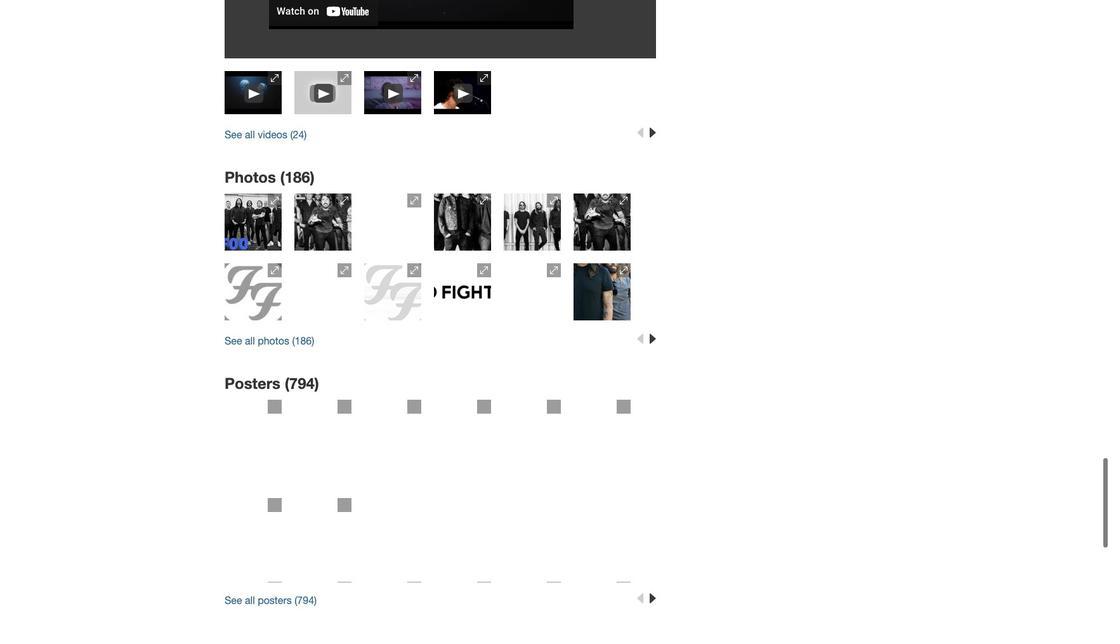 Task type: vqa. For each thing, say whether or not it's contained in the screenshot.
3rd "ALL"
yes



Task type: locate. For each thing, give the bounding box(es) containing it.
1 see from the top
[[225, 129, 242, 141]]

all left videos
[[245, 129, 255, 141]]

0 vertical spatial see
[[225, 129, 242, 141]]

2 see from the top
[[225, 335, 242, 347]]

expand image
[[271, 75, 279, 82], [341, 75, 349, 82], [411, 75, 418, 82], [249, 88, 260, 100], [458, 88, 470, 100], [268, 127, 282, 141], [411, 197, 418, 205], [550, 197, 558, 205], [271, 267, 279, 274], [341, 267, 349, 274], [268, 400, 282, 414], [338, 400, 352, 414], [408, 400, 422, 414], [617, 400, 631, 414], [338, 498, 352, 512], [268, 582, 282, 596], [477, 582, 491, 596]]

(186)
[[280, 168, 315, 186], [292, 335, 314, 347]]

see all videos (24)
[[225, 129, 307, 141]]

(794)
[[285, 375, 319, 392], [295, 595, 317, 606]]

all
[[245, 129, 255, 141], [245, 335, 255, 347], [245, 595, 255, 606]]

see left posters
[[225, 595, 242, 606]]

all left photos
[[245, 335, 255, 347]]

posters       (794)
[[225, 375, 319, 392]]

2 vertical spatial all
[[245, 595, 255, 606]]

see left videos
[[225, 129, 242, 141]]

0 vertical spatial all
[[245, 129, 255, 141]]

see all photos (186)
[[225, 335, 314, 347]]

3 see from the top
[[225, 595, 242, 606]]

(186) right photos
[[292, 335, 314, 347]]

see all photos (186) link
[[225, 335, 314, 347]]

all for photos
[[245, 335, 255, 347]]

posters
[[225, 375, 281, 392]]

see for posters       (794)
[[225, 595, 242, 606]]

2 vertical spatial see
[[225, 595, 242, 606]]

all left posters
[[245, 595, 255, 606]]

expand image
[[481, 75, 488, 82], [319, 88, 330, 100], [389, 88, 400, 100], [271, 197, 279, 205], [341, 197, 349, 205], [481, 197, 488, 205], [620, 197, 628, 205], [411, 267, 418, 274], [481, 267, 488, 274], [550, 267, 558, 274], [620, 267, 628, 274], [477, 400, 491, 414], [547, 400, 561, 414], [268, 498, 282, 512], [338, 582, 352, 596], [408, 582, 422, 596], [547, 582, 561, 596], [617, 582, 631, 596]]

see for photos (186)
[[225, 335, 242, 347]]

3 all from the top
[[245, 595, 255, 606]]

see all posters (794)
[[225, 595, 317, 606]]

1 vertical spatial see
[[225, 335, 242, 347]]

0 vertical spatial (186)
[[280, 168, 315, 186]]

foo fighters live. image
[[225, 71, 282, 114], [295, 71, 352, 114], [364, 71, 422, 114], [434, 71, 491, 114], [225, 127, 282, 170], [295, 127, 352, 170], [183, 176, 323, 269], [253, 176, 393, 269], [323, 176, 457, 265], [393, 176, 533, 269], [463, 176, 602, 269], [533, 176, 672, 269], [393, 222, 533, 362], [533, 222, 672, 362], [323, 223, 463, 362], [183, 246, 323, 338], [253, 246, 387, 335], [463, 248, 602, 337]]

2 all from the top
[[245, 335, 255, 347]]

1 vertical spatial (794)
[[295, 595, 317, 606]]

see left photos
[[225, 335, 242, 347]]

photos
[[258, 335, 289, 347]]

videos
[[258, 129, 288, 141]]

(24)
[[290, 129, 307, 141]]

1 vertical spatial all
[[245, 335, 255, 347]]

see all posters (794) link
[[225, 595, 317, 606]]

(186) down the '(24)'
[[280, 168, 315, 186]]

see
[[225, 129, 242, 141], [225, 335, 242, 347], [225, 595, 242, 606]]



Task type: describe. For each thing, give the bounding box(es) containing it.
1 all from the top
[[245, 129, 255, 141]]

0 vertical spatial (794)
[[285, 375, 319, 392]]

photos
[[225, 168, 276, 186]]

see all videos (24) link
[[225, 129, 307, 141]]

photos (186)
[[225, 168, 315, 186]]

all for posters
[[245, 595, 255, 606]]

posters
[[258, 595, 292, 606]]

1 vertical spatial (186)
[[292, 335, 314, 347]]



